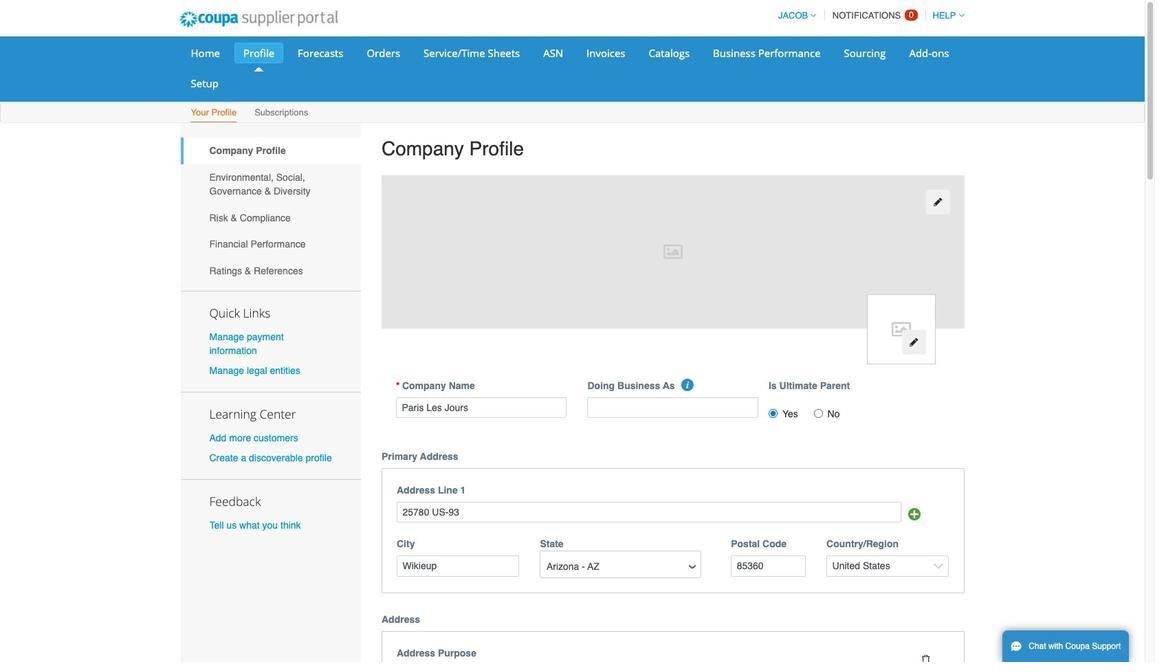 Task type: vqa. For each thing, say whether or not it's contained in the screenshot.
text field
yes



Task type: describe. For each thing, give the bounding box(es) containing it.
add image
[[909, 508, 921, 521]]



Task type: locate. For each thing, give the bounding box(es) containing it.
None radio
[[814, 409, 823, 418]]

change image image
[[933, 198, 943, 207], [909, 338, 919, 347]]

None text field
[[396, 397, 567, 418], [588, 397, 758, 418], [397, 502, 901, 523], [731, 556, 806, 577], [396, 397, 567, 418], [588, 397, 758, 418], [397, 502, 901, 523], [731, 556, 806, 577]]

0 horizontal spatial change image image
[[909, 338, 919, 347]]

change image image for logo
[[909, 338, 919, 347]]

additional information image
[[681, 379, 694, 391]]

1 horizontal spatial change image image
[[933, 198, 943, 207]]

logo image
[[867, 294, 936, 364]]

remove image
[[921, 655, 931, 662]]

None text field
[[397, 556, 519, 577]]

change image image for background image
[[933, 198, 943, 207]]

coupa supplier portal image
[[170, 2, 347, 36]]

background image
[[382, 175, 964, 328]]

1 vertical spatial change image image
[[909, 338, 919, 347]]

None radio
[[769, 409, 778, 418]]

navigation
[[772, 2, 964, 29]]

0 vertical spatial change image image
[[933, 198, 943, 207]]

Select an Option text field
[[541, 556, 700, 577]]



